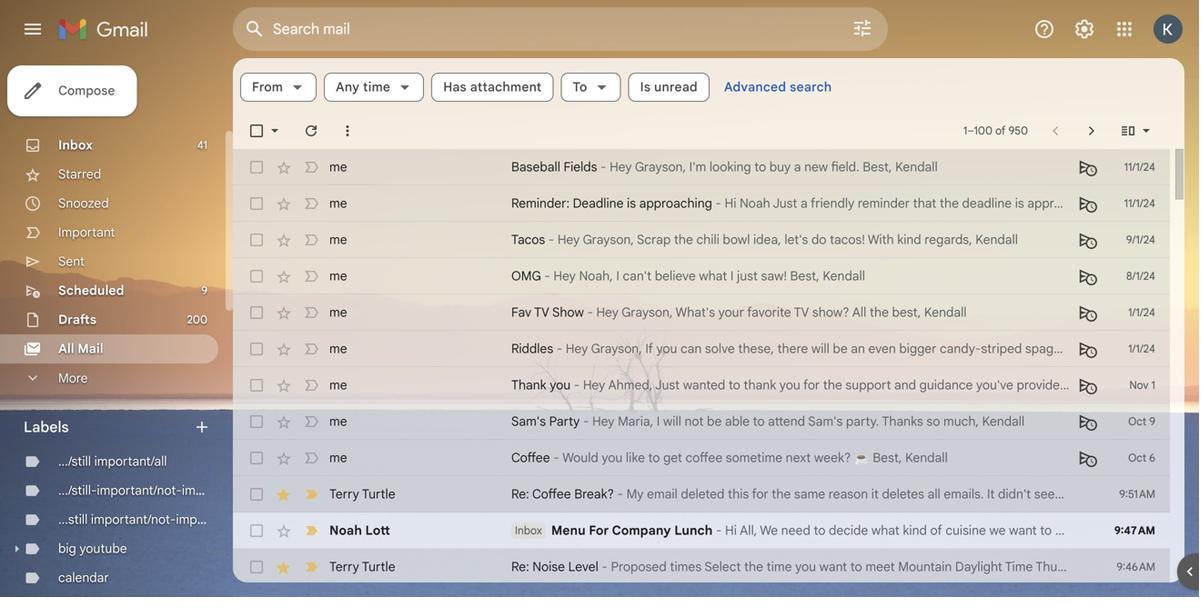 Task type: vqa. For each thing, say whether or not it's contained in the screenshot.
first the Aug 6 from the top of the page
no



Task type: describe. For each thing, give the bounding box(es) containing it.
all mail link
[[58, 341, 103, 357]]

settings image
[[1074, 18, 1095, 40]]

what's
[[676, 305, 715, 321]]

.../still
[[58, 454, 91, 470]]

omg
[[511, 268, 541, 284]]

mail
[[78, 341, 103, 357]]

100 of 950
[[974, 124, 1028, 138]]

kind
[[897, 232, 921, 248]]

- right level
[[602, 560, 608, 575]]

inbox menu for company lunch -
[[515, 523, 725, 539]]

terry turtle for re: noise level
[[329, 560, 395, 575]]

youtube
[[79, 541, 127, 557]]

9:51 am
[[1119, 488, 1156, 502]]

9 inside the labels 'navigation'
[[201, 284, 207, 298]]

.../still important/all
[[58, 454, 167, 470]]

sent
[[58, 254, 85, 270]]

important/not- for ...still
[[91, 512, 176, 528]]

kendall right "much,"
[[982, 414, 1025, 430]]

toggle split pane mode image
[[1119, 122, 1137, 140]]

0 vertical spatial you
[[550, 378, 571, 394]]

i'm
[[689, 159, 706, 175]]

oct 9
[[1128, 415, 1156, 429]]

drafts
[[58, 312, 97, 328]]

idea,
[[753, 232, 781, 248]]

labels heading
[[24, 419, 193, 437]]

has scheduled message image for -
[[1079, 377, 1097, 395]]

tacos
[[511, 232, 545, 248]]

big
[[58, 541, 76, 557]]

field.
[[831, 159, 860, 175]]

re: coffee break? -
[[511, 487, 627, 503]]

just
[[737, 268, 758, 284]]

- right omg in the top of the page
[[544, 268, 550, 284]]

labels navigation
[[0, 58, 238, 598]]

important for .../still-important/not-important
[[182, 483, 238, 499]]

noah,
[[579, 268, 613, 284]]

new
[[804, 159, 828, 175]]

6 row from the top
[[233, 331, 1170, 368]]

8 row from the top
[[233, 404, 1170, 440]]

important link
[[58, 225, 115, 241]]

0 vertical spatial best,
[[863, 159, 892, 175]]

older image
[[1083, 122, 1101, 140]]

attachment
[[470, 79, 542, 95]]

me for omg - hey noah, i can't believe what i just saw! best, kendall
[[329, 268, 347, 284]]

big youtube
[[58, 541, 127, 557]]

- right riddles
[[557, 341, 562, 357]]

1 horizontal spatial you
[[602, 450, 623, 466]]

much,
[[944, 414, 979, 430]]

re: for re: coffee break? -
[[511, 487, 529, 503]]

- right "break?" at the bottom
[[617, 487, 623, 503]]

2 sam's from the left
[[808, 414, 843, 430]]

1 vertical spatial coffee
[[532, 487, 571, 503]]

.../still-
[[58, 483, 97, 499]]

let's
[[785, 232, 808, 248]]

...still
[[58, 512, 88, 528]]

any time button
[[324, 73, 424, 102]]

0 vertical spatial coffee
[[511, 450, 550, 466]]

me for fav tv show - hey grayson, what's your favorite tv show? all the best, kendall
[[329, 305, 347, 321]]

1/1/24 for riddles -
[[1128, 343, 1156, 356]]

important
[[58, 225, 115, 241]]

☕ image
[[854, 452, 870, 467]]

has attachment
[[443, 79, 542, 95]]

inbox for inbox menu for company lunch -
[[515, 525, 542, 538]]

1 vertical spatial to
[[753, 414, 765, 430]]

looking
[[710, 159, 751, 175]]

kendall right regards,
[[976, 232, 1018, 248]]

10 row from the top
[[233, 477, 1170, 513]]

sent link
[[58, 254, 85, 270]]

best, kendall
[[870, 450, 948, 466]]

support image
[[1034, 18, 1055, 40]]

starred
[[58, 167, 101, 182]]

show
[[552, 305, 584, 321]]

calendar
[[58, 570, 109, 586]]

menu
[[551, 523, 586, 539]]

.../still-important/not-important link
[[58, 483, 238, 499]]

.../still important/all link
[[58, 454, 167, 470]]

41
[[197, 139, 207, 152]]

calendar link
[[58, 570, 109, 586]]

terry for re: coffee break? -
[[329, 487, 359, 503]]

thank you -
[[511, 378, 583, 394]]

sam's party - hey maria, i will not be able to attend sam's party. thanks so much, kendall
[[511, 414, 1025, 430]]

8/1/24
[[1126, 270, 1156, 283]]

has scheduled message image for hey grayson, i'm looking to buy a new field. best, kendall
[[1079, 158, 1097, 177]]

has scheduled message image for hey grayson, scrap the chili bowl idea, let's do tacos! with kind regards, kendall
[[1079, 231, 1097, 249]]

0 horizontal spatial i
[[616, 268, 620, 284]]

11/1/24 for reminder: deadline is approaching -
[[1124, 197, 1156, 211]]

from
[[252, 79, 283, 95]]

refresh image
[[302, 122, 320, 140]]

9/1/24
[[1126, 233, 1156, 247]]

terry turtle for re: coffee break?
[[329, 487, 395, 503]]

kendall right best,
[[924, 305, 967, 321]]

show?
[[812, 305, 849, 321]]

200
[[187, 313, 207, 327]]

- would you like to get coffee sometime next week?
[[550, 450, 854, 466]]

7 row from the top
[[233, 368, 1170, 404]]

me for tacos - hey grayson, scrap the chili bowl idea, let's do tacos! with kind regards, kendall
[[329, 232, 347, 248]]

riddles -
[[511, 341, 566, 357]]

...still important/not-important link
[[58, 512, 232, 528]]

can't
[[623, 268, 652, 284]]

labels
[[24, 419, 69, 437]]

has
[[443, 79, 467, 95]]

- right lunch
[[716, 523, 722, 539]]

hey left 'maria,'
[[592, 414, 615, 430]]

1 horizontal spatial i
[[657, 414, 660, 430]]

re: for re: noise level -
[[511, 560, 529, 575]]

100
[[974, 124, 993, 138]]

attend
[[768, 414, 805, 430]]

me for riddles -
[[329, 341, 347, 357]]

1 vertical spatial grayson,
[[583, 232, 634, 248]]

break?
[[574, 487, 614, 503]]

party
[[549, 414, 580, 430]]

inbox link
[[58, 137, 93, 153]]

riddles
[[511, 341, 553, 357]]

sometime
[[726, 450, 783, 466]]

search mail image
[[238, 13, 271, 45]]

oct for hey maria, i will not be able to attend sam's party. thanks so much, kendall
[[1128, 415, 1147, 429]]

approaching
[[639, 196, 712, 212]]

what
[[699, 268, 727, 284]]

noah lott
[[329, 523, 390, 539]]

would
[[563, 450, 598, 466]]

...still important/not-important
[[58, 512, 232, 528]]

all mail
[[58, 341, 103, 357]]

time
[[363, 79, 391, 95]]

advanced
[[724, 79, 786, 95]]

- up party
[[574, 378, 580, 394]]

compose
[[58, 83, 115, 99]]

nov 1
[[1129, 379, 1156, 393]]

row containing noah lott
[[233, 513, 1170, 550]]

9 me from the top
[[329, 450, 347, 466]]

- right tacos
[[548, 232, 554, 248]]

- right fields
[[601, 159, 606, 175]]

fields
[[564, 159, 597, 175]]



Task type: locate. For each thing, give the bounding box(es) containing it.
2 1/1/24 from the top
[[1128, 343, 1156, 356]]

1 turtle from the top
[[362, 487, 395, 503]]

1 me from the top
[[329, 159, 347, 175]]

0 vertical spatial grayson,
[[635, 159, 686, 175]]

important/not- for .../still-
[[97, 483, 182, 499]]

1 vertical spatial turtle
[[362, 560, 395, 575]]

12 row from the top
[[233, 550, 1170, 586]]

1 vertical spatial inbox
[[515, 525, 542, 538]]

week?
[[814, 450, 851, 466]]

1 vertical spatial has scheduled message image
[[1079, 340, 1097, 358]]

important down the .../still-important/not-important
[[176, 512, 232, 528]]

1 vertical spatial all
[[58, 341, 74, 357]]

2 terry from the top
[[329, 560, 359, 575]]

tacos - hey grayson, scrap the chili bowl idea, let's do tacos! with kind regards, kendall
[[511, 232, 1018, 248]]

has scheduled message image for show
[[1079, 304, 1097, 322]]

oct left "6"
[[1128, 452, 1147, 465]]

1 vertical spatial the
[[870, 305, 889, 321]]

1 vertical spatial 1/1/24
[[1128, 343, 1156, 356]]

9 up 200
[[201, 284, 207, 298]]

1 horizontal spatial tv
[[794, 305, 809, 321]]

1 horizontal spatial the
[[870, 305, 889, 321]]

be
[[707, 414, 722, 430]]

0 horizontal spatial inbox
[[58, 137, 93, 153]]

all inside row
[[852, 305, 866, 321]]

2 vertical spatial has scheduled message image
[[1079, 377, 1097, 395]]

6
[[1149, 452, 1156, 465]]

tv
[[534, 305, 549, 321], [794, 305, 809, 321]]

2 vertical spatial best,
[[873, 450, 902, 466]]

0 vertical spatial terry
[[329, 487, 359, 503]]

0 horizontal spatial all
[[58, 341, 74, 357]]

hey right tacos
[[558, 232, 580, 248]]

turtle up lott
[[362, 487, 395, 503]]

sam's up week?
[[808, 414, 843, 430]]

re: left noise
[[511, 560, 529, 575]]

1 tv from the left
[[534, 305, 549, 321]]

inbox for inbox
[[58, 137, 93, 153]]

inbox
[[58, 137, 93, 153], [515, 525, 542, 538]]

0 horizontal spatial tv
[[534, 305, 549, 321]]

hey left noah,
[[554, 268, 576, 284]]

best, right saw! at the top right of page
[[790, 268, 820, 284]]

main content
[[233, 58, 1185, 598]]

kendall down so
[[905, 450, 948, 466]]

thank
[[511, 378, 547, 394]]

4 has scheduled message image from the top
[[1079, 268, 1097, 286]]

has scheduled message image
[[1079, 304, 1097, 322], [1079, 340, 1097, 358], [1079, 377, 1097, 395]]

9 row from the top
[[233, 440, 1170, 477]]

get
[[663, 450, 682, 466]]

with
[[868, 232, 894, 248]]

is
[[640, 79, 651, 95]]

5 row from the top
[[233, 295, 1170, 331]]

maria,
[[618, 414, 653, 430]]

1 vertical spatial important
[[176, 512, 232, 528]]

1 horizontal spatial inbox
[[515, 525, 542, 538]]

i left just
[[731, 268, 734, 284]]

1/1/24 up nov 1
[[1128, 343, 1156, 356]]

1 11/1/24 from the top
[[1124, 161, 1156, 174]]

3 me from the top
[[329, 232, 347, 248]]

0 vertical spatial 9
[[201, 284, 207, 298]]

re: left "break?" at the bottom
[[511, 487, 529, 503]]

will
[[663, 414, 681, 430]]

baseball
[[511, 159, 560, 175]]

the left best,
[[870, 305, 889, 321]]

scheduled
[[58, 283, 124, 299]]

best, right field. on the top right
[[863, 159, 892, 175]]

1 vertical spatial 11/1/24
[[1124, 197, 1156, 211]]

coffee up menu on the bottom of the page
[[532, 487, 571, 503]]

level
[[568, 560, 599, 575]]

to left the get
[[648, 450, 660, 466]]

1 sam's from the left
[[511, 414, 546, 430]]

0 vertical spatial turtle
[[362, 487, 395, 503]]

main content containing from
[[233, 58, 1185, 598]]

1 vertical spatial terry
[[329, 560, 359, 575]]

9:46 am
[[1117, 561, 1156, 575]]

2 11/1/24 from the top
[[1124, 197, 1156, 211]]

fav
[[511, 305, 531, 321]]

3 row from the top
[[233, 222, 1170, 258]]

me for sam's party - hey maria, i will not be able to attend sam's party. thanks so much, kendall
[[329, 414, 347, 430]]

tv left show?
[[794, 305, 809, 321]]

lott
[[365, 523, 390, 539]]

4 row from the top
[[233, 258, 1170, 295]]

not
[[685, 414, 704, 430]]

turtle down lott
[[362, 560, 395, 575]]

the left chili
[[674, 232, 693, 248]]

to left buy
[[754, 159, 766, 175]]

None search field
[[233, 7, 888, 51]]

1 re: from the top
[[511, 487, 529, 503]]

terry for re: noise level -
[[329, 560, 359, 575]]

important/not- down .../still-important/not-important link
[[91, 512, 176, 528]]

1 oct from the top
[[1128, 415, 1147, 429]]

3 has scheduled message image from the top
[[1079, 377, 1097, 395]]

1 vertical spatial you
[[602, 450, 623, 466]]

you left like
[[602, 450, 623, 466]]

all
[[852, 305, 866, 321], [58, 341, 74, 357]]

1 has scheduled message image from the top
[[1079, 158, 1097, 177]]

2 tv from the left
[[794, 305, 809, 321]]

advanced search button
[[717, 71, 839, 104]]

1/1/24 down '8/1/24'
[[1128, 306, 1156, 320]]

has scheduled message image for would you like to get coffee sometime next week?
[[1079, 449, 1097, 468]]

i left can't
[[616, 268, 620, 284]]

- right show
[[587, 305, 593, 321]]

7 me from the top
[[329, 378, 347, 394]]

any time
[[336, 79, 391, 95]]

0 vertical spatial re:
[[511, 487, 529, 503]]

to right able
[[753, 414, 765, 430]]

2 oct from the top
[[1128, 452, 1147, 465]]

all inside the labels 'navigation'
[[58, 341, 74, 357]]

11/1/24 down 'toggle split pane mode' icon
[[1124, 161, 1156, 174]]

1 vertical spatial oct
[[1128, 452, 1147, 465]]

coffee down party
[[511, 450, 550, 466]]

noise
[[533, 560, 565, 575]]

any
[[336, 79, 360, 95]]

1/1/24
[[1128, 306, 1156, 320], [1128, 343, 1156, 356]]

2 has scheduled message image from the top
[[1079, 195, 1097, 213]]

terry turtle
[[329, 487, 395, 503], [329, 560, 395, 575]]

oct 6
[[1128, 452, 1156, 465]]

1 vertical spatial 9
[[1149, 415, 1156, 429]]

0 horizontal spatial 9
[[201, 284, 207, 298]]

1 vertical spatial important/not-
[[91, 512, 176, 528]]

3 has scheduled message image from the top
[[1079, 231, 1097, 249]]

1 has scheduled message image from the top
[[1079, 304, 1097, 322]]

is unread button
[[628, 73, 710, 102]]

important/not-
[[97, 483, 182, 499], [91, 512, 176, 528]]

noah
[[329, 523, 362, 539]]

to
[[754, 159, 766, 175], [753, 414, 765, 430], [648, 450, 660, 466]]

6 has scheduled message image from the top
[[1079, 449, 1097, 468]]

regards,
[[925, 232, 972, 248]]

main menu image
[[22, 18, 44, 40]]

Search mail text field
[[273, 20, 801, 38]]

important/not- up ...still important/not-important on the bottom of the page
[[97, 483, 182, 499]]

row
[[233, 149, 1170, 186], [233, 186, 1170, 222], [233, 222, 1170, 258], [233, 258, 1170, 295], [233, 295, 1170, 331], [233, 331, 1170, 368], [233, 368, 1170, 404], [233, 404, 1170, 440], [233, 440, 1170, 477], [233, 477, 1170, 513], [233, 513, 1170, 550], [233, 550, 1170, 586]]

best,
[[892, 305, 921, 321]]

more
[[58, 371, 88, 386]]

2 me from the top
[[329, 196, 347, 212]]

advanced search options image
[[844, 10, 881, 46]]

is
[[627, 196, 636, 212]]

you right thank
[[550, 378, 571, 394]]

your
[[718, 305, 744, 321]]

inbox left menu on the bottom of the page
[[515, 525, 542, 538]]

terry down noah
[[329, 560, 359, 575]]

1 vertical spatial re:
[[511, 560, 529, 575]]

1 horizontal spatial sam's
[[808, 414, 843, 430]]

kendall
[[895, 159, 938, 175], [976, 232, 1018, 248], [823, 268, 865, 284], [924, 305, 967, 321], [982, 414, 1025, 430], [905, 450, 948, 466]]

1 terry from the top
[[329, 487, 359, 503]]

grayson, down can't
[[622, 305, 673, 321]]

important for ...still important/not-important
[[176, 512, 232, 528]]

2 row from the top
[[233, 186, 1170, 222]]

0 vertical spatial oct
[[1128, 415, 1147, 429]]

.../still-important/not-important
[[58, 483, 238, 499]]

11/1/24 up 9/1/24
[[1124, 197, 1156, 211]]

search
[[790, 79, 832, 95]]

grayson, left i'm
[[635, 159, 686, 175]]

i left will at bottom
[[657, 414, 660, 430]]

do
[[812, 232, 827, 248]]

best,
[[863, 159, 892, 175], [790, 268, 820, 284], [873, 450, 902, 466]]

11/1/24
[[1124, 161, 1156, 174], [1124, 197, 1156, 211]]

all left mail
[[58, 341, 74, 357]]

i
[[616, 268, 620, 284], [731, 268, 734, 284], [657, 414, 660, 430]]

0 vertical spatial to
[[754, 159, 766, 175]]

- right party
[[583, 414, 589, 430]]

me for thank you -
[[329, 378, 347, 394]]

0 horizontal spatial you
[[550, 378, 571, 394]]

turtle for re: coffee break?
[[362, 487, 395, 503]]

0 vertical spatial inbox
[[58, 137, 93, 153]]

0 horizontal spatial sam's
[[511, 414, 546, 430]]

0 vertical spatial 1/1/24
[[1128, 306, 1156, 320]]

hey
[[610, 159, 632, 175], [558, 232, 580, 248], [554, 268, 576, 284], [596, 305, 619, 321], [592, 414, 615, 430]]

more image
[[338, 122, 357, 140]]

2 has scheduled message image from the top
[[1079, 340, 1097, 358]]

like
[[626, 450, 645, 466]]

best, right ☕ icon
[[873, 450, 902, 466]]

0 vertical spatial important
[[182, 483, 238, 499]]

re:
[[511, 487, 529, 503], [511, 560, 529, 575]]

2 re: from the top
[[511, 560, 529, 575]]

inbox up starred 'link'
[[58, 137, 93, 153]]

more button
[[0, 364, 218, 393]]

2 vertical spatial to
[[648, 450, 660, 466]]

5 me from the top
[[329, 305, 347, 321]]

9 up "6"
[[1149, 415, 1156, 429]]

inbox inside the labels 'navigation'
[[58, 137, 93, 153]]

2 horizontal spatial i
[[731, 268, 734, 284]]

8 me from the top
[[329, 414, 347, 430]]

hey up reminder: deadline is approaching -
[[610, 159, 632, 175]]

1 terry turtle from the top
[[329, 487, 395, 503]]

2 vertical spatial grayson,
[[622, 305, 673, 321]]

hey down noah,
[[596, 305, 619, 321]]

oct
[[1128, 415, 1147, 429], [1128, 452, 1147, 465]]

1 vertical spatial terry turtle
[[329, 560, 395, 575]]

snoozed
[[58, 196, 109, 212]]

grayson, down reminder: deadline is approaching -
[[583, 232, 634, 248]]

nov
[[1129, 379, 1149, 393]]

1 1/1/24 from the top
[[1128, 306, 1156, 320]]

me for reminder: deadline is approaching -
[[329, 196, 347, 212]]

party.
[[846, 414, 879, 430]]

1 vertical spatial best,
[[790, 268, 820, 284]]

11 row from the top
[[233, 513, 1170, 550]]

- left the would
[[553, 450, 559, 466]]

4 me from the top
[[329, 268, 347, 284]]

sam's left party
[[511, 414, 546, 430]]

company
[[612, 523, 671, 539]]

None checkbox
[[247, 122, 266, 140], [247, 195, 266, 213], [247, 231, 266, 249], [247, 377, 266, 395], [247, 413, 266, 431], [247, 449, 266, 468], [247, 486, 266, 504], [247, 122, 266, 140], [247, 195, 266, 213], [247, 231, 266, 249], [247, 377, 266, 395], [247, 413, 266, 431], [247, 449, 266, 468], [247, 486, 266, 504]]

has scheduled message image for hey maria, i will not be able to attend sam's party. thanks so much, kendall
[[1079, 413, 1097, 431]]

has scheduled message image
[[1079, 158, 1097, 177], [1079, 195, 1097, 213], [1079, 231, 1097, 249], [1079, 268, 1097, 286], [1079, 413, 1097, 431], [1079, 449, 1097, 468]]

None checkbox
[[247, 158, 266, 177], [247, 268, 266, 286], [247, 304, 266, 322], [247, 340, 266, 358], [247, 522, 266, 540], [247, 559, 266, 577], [247, 158, 266, 177], [247, 268, 266, 286], [247, 304, 266, 322], [247, 340, 266, 358], [247, 522, 266, 540], [247, 559, 266, 577]]

2 terry turtle from the top
[[329, 560, 395, 575]]

- down baseball fields - hey grayson, i'm looking to buy a new field. best, kendall
[[716, 196, 721, 212]]

for
[[589, 523, 609, 539]]

gmail image
[[58, 11, 157, 47]]

reminder: deadline is approaching -
[[511, 196, 725, 212]]

9 inside row
[[1149, 415, 1156, 429]]

a
[[794, 159, 801, 175]]

5 has scheduled message image from the top
[[1079, 413, 1097, 431]]

0 vertical spatial terry turtle
[[329, 487, 395, 503]]

starred link
[[58, 167, 101, 182]]

1 horizontal spatial 9
[[1149, 415, 1156, 429]]

kendall down the tacos!
[[823, 268, 865, 284]]

turtle for re: noise level
[[362, 560, 395, 575]]

terry up noah
[[329, 487, 359, 503]]

baseball fields - hey grayson, i'm looking to buy a new field. best, kendall
[[511, 159, 938, 175]]

oct down nov
[[1128, 415, 1147, 429]]

0 horizontal spatial the
[[674, 232, 693, 248]]

0 vertical spatial has scheduled message image
[[1079, 304, 1097, 322]]

kendall right field. on the top right
[[895, 159, 938, 175]]

2 turtle from the top
[[362, 560, 395, 575]]

advanced search
[[724, 79, 832, 95]]

important up ...still important/not-important on the bottom of the page
[[182, 483, 238, 499]]

0 vertical spatial 11/1/24
[[1124, 161, 1156, 174]]

0 vertical spatial the
[[674, 232, 693, 248]]

1 row from the top
[[233, 149, 1170, 186]]

0 vertical spatial all
[[852, 305, 866, 321]]

terry turtle down noah lott at the left of the page
[[329, 560, 395, 575]]

inbox inside inbox menu for company lunch -
[[515, 525, 542, 538]]

me for baseball fields - hey grayson, i'm looking to buy a new field. best, kendall
[[329, 159, 347, 175]]

oct for would you like to get coffee sometime next week?
[[1128, 452, 1147, 465]]

950
[[1009, 124, 1028, 138]]

has attachment button
[[431, 73, 554, 102]]

11/1/24 for baseball fields - hey grayson, i'm looking to buy a new field. best, kendall
[[1124, 161, 1156, 174]]

deadline
[[573, 196, 624, 212]]

all right show?
[[852, 305, 866, 321]]

has scheduled message image for hey noah, i can't believe what i just saw! best, kendall
[[1079, 268, 1097, 286]]

1 horizontal spatial all
[[852, 305, 866, 321]]

tv right fav
[[534, 305, 549, 321]]

lunch
[[674, 523, 713, 539]]

1/1/24 for fav tv show - hey grayson, what's your favorite tv show? all the best, kendall
[[1128, 306, 1156, 320]]

6 me from the top
[[329, 341, 347, 357]]

9:47 am
[[1114, 525, 1156, 538]]

terry turtle up noah lott at the left of the page
[[329, 487, 395, 503]]

of
[[995, 124, 1006, 138]]

scrap
[[637, 232, 671, 248]]

next
[[786, 450, 811, 466]]

0 vertical spatial important/not-
[[97, 483, 182, 499]]



